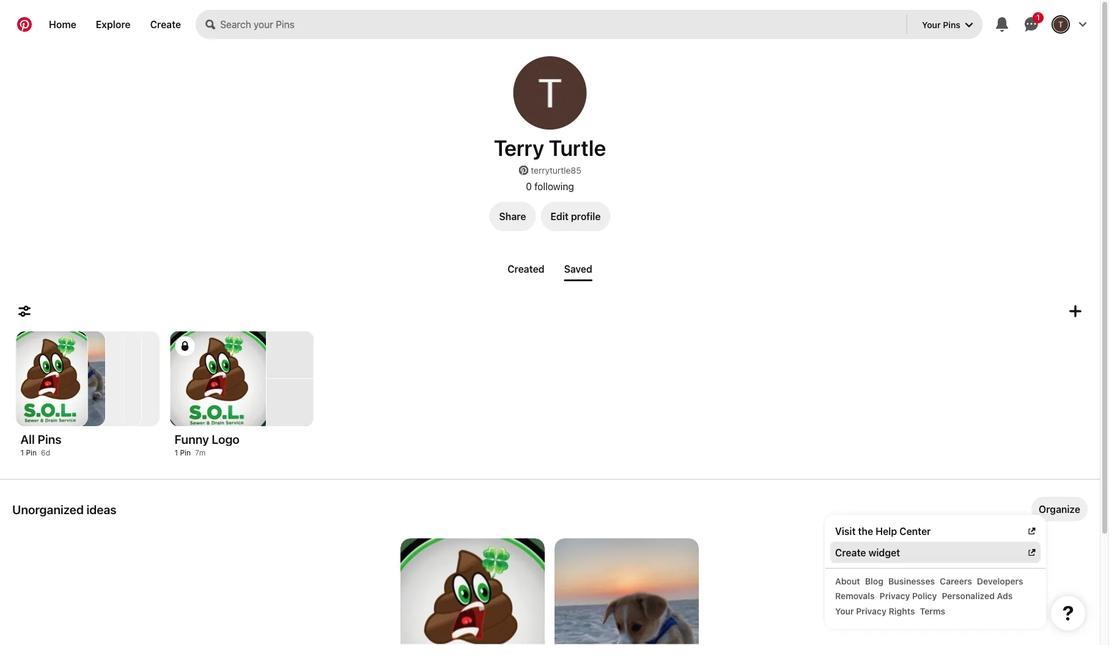 Task type: describe. For each thing, give the bounding box(es) containing it.
about blog businesses careers developers removals privacy policy personalized ads your privacy rights terms
[[835, 576, 1024, 616]]

pinterest image
[[519, 165, 529, 175]]

logo
[[212, 432, 240, 446]]

create widget
[[835, 547, 900, 558]]

unorganized
[[12, 502, 84, 516]]

1 allpins image from the left
[[16, 331, 87, 426]]

terryturtle85
[[531, 165, 581, 176]]

secret board icon image
[[180, 341, 190, 351]]

home link
[[39, 10, 86, 39]]

1 inside button
[[1037, 13, 1040, 22]]

funny
[[175, 432, 209, 446]]

privacy policy link
[[877, 589, 940, 604]]

2 this contains an image of: image from the left
[[555, 538, 699, 645]]

businesses link
[[886, 574, 938, 589]]

rights
[[889, 606, 915, 616]]

following
[[535, 180, 574, 192]]

ads
[[997, 591, 1013, 601]]

widget
[[869, 547, 900, 558]]

profile
[[571, 211, 601, 222]]

created link
[[503, 258, 550, 279]]

all pins 1 pin 6d
[[20, 432, 61, 457]]

1 for all pins
[[20, 449, 24, 457]]

policy
[[912, 591, 937, 601]]

explore link
[[86, 10, 140, 39]]

personalized
[[942, 591, 995, 601]]

terryturtle85 image
[[513, 56, 587, 130]]

list containing about
[[826, 569, 1046, 624]]

create for create widget
[[835, 547, 866, 558]]

ideas
[[87, 502, 117, 516]]

visit
[[835, 525, 856, 537]]

removals link
[[833, 589, 877, 604]]

unorganized ideas
[[12, 502, 117, 516]]

0
[[526, 180, 532, 192]]

share
[[499, 211, 526, 222]]

saved link
[[559, 258, 597, 281]]

terms link
[[918, 604, 948, 619]]

terry turtle
[[494, 135, 606, 161]]

dropdown image
[[966, 22, 973, 29]]

pins for your
[[943, 19, 961, 30]]

your pins
[[922, 19, 961, 30]]

visit the help center link
[[835, 524, 1036, 538]]

your pins button
[[913, 10, 983, 39]]

Search text field
[[220, 10, 904, 39]]

saved
[[564, 263, 593, 275]]

help
[[876, 525, 897, 537]]

businesses
[[889, 576, 935, 586]]

6d
[[41, 449, 50, 457]]

search icon image
[[206, 20, 215, 29]]

funny logo 1 pin 7m
[[175, 432, 240, 457]]

blog link
[[863, 574, 886, 589]]

create link
[[140, 10, 191, 39]]

pins for all
[[38, 432, 61, 446]]

pin for all
[[26, 449, 37, 457]]

about link
[[833, 574, 863, 589]]

1 for funny logo
[[175, 449, 178, 457]]

7m
[[195, 449, 206, 457]]



Task type: vqa. For each thing, say whether or not it's contained in the screenshot.
Businesses
yes



Task type: locate. For each thing, give the bounding box(es) containing it.
terry
[[494, 135, 544, 161]]

edit profile button
[[541, 202, 611, 231]]

0 horizontal spatial 1
[[20, 449, 24, 457]]

1 this contains an image of: image from the left
[[401, 538, 545, 645]]

terms
[[920, 606, 946, 616]]

create down visit
[[835, 547, 866, 558]]

2 allpins image from the left
[[34, 331, 105, 426]]

your
[[922, 19, 941, 30], [835, 606, 854, 616]]

blog
[[865, 576, 884, 586]]

0 horizontal spatial pins
[[38, 432, 61, 446]]

0 vertical spatial create
[[150, 19, 181, 30]]

removals
[[835, 591, 875, 601]]

pin inside all pins 1 pin 6d
[[26, 449, 37, 457]]

the
[[858, 525, 873, 537]]

organize
[[1039, 503, 1081, 515]]

privacy down the removals link
[[856, 606, 887, 616]]

2 pin image image from the left
[[70, 331, 141, 426]]

your privacy rights link
[[833, 604, 918, 619]]

about
[[835, 576, 860, 586]]

0 vertical spatial privacy
[[880, 591, 910, 601]]

your inside button
[[922, 19, 941, 30]]

pin left the 6d
[[26, 449, 37, 457]]

organize button
[[1032, 497, 1088, 521]]

visit the help center
[[835, 525, 931, 537]]

pin
[[26, 449, 37, 457], [180, 449, 191, 457]]

share button
[[490, 202, 536, 231]]

edit
[[551, 211, 569, 222]]

your left dropdown icon
[[922, 19, 941, 30]]

pins
[[943, 19, 961, 30], [38, 432, 61, 446]]

developers
[[977, 576, 1024, 586]]

1 horizontal spatial pin
[[180, 449, 191, 457]]

1 horizontal spatial pins
[[943, 19, 961, 30]]

0 horizontal spatial create
[[150, 19, 181, 30]]

0 following
[[526, 180, 574, 192]]

your inside about blog businesses careers developers removals privacy policy personalized ads your privacy rights terms
[[835, 606, 854, 616]]

1 down all on the left
[[20, 449, 24, 457]]

1 button
[[1017, 10, 1046, 39]]

0 horizontal spatial this contains an image of: image
[[401, 538, 545, 645]]

all
[[20, 432, 35, 446]]

pin for funny
[[180, 449, 191, 457]]

1 pin image image from the left
[[52, 331, 123, 426]]

this contains an image of: image
[[401, 538, 545, 645], [555, 538, 699, 645]]

pins inside button
[[943, 19, 961, 30]]

pin left 7m
[[180, 449, 191, 457]]

0 horizontal spatial your
[[835, 606, 854, 616]]

center
[[900, 525, 931, 537]]

create for create
[[150, 19, 181, 30]]

create widget link
[[835, 546, 1036, 560]]

1 left terry turtle icon
[[1037, 13, 1040, 22]]

create widget menu item
[[831, 542, 1041, 563]]

2 horizontal spatial 1
[[1037, 13, 1040, 22]]

pins left dropdown icon
[[943, 19, 961, 30]]

1 horizontal spatial your
[[922, 19, 941, 30]]

create inside create widget link
[[835, 547, 866, 558]]

developers link
[[975, 574, 1026, 589]]

1 vertical spatial your
[[835, 606, 854, 616]]

privacy
[[880, 591, 910, 601], [856, 606, 887, 616]]

1 vertical spatial pins
[[38, 432, 61, 446]]

terry turtle image
[[1054, 17, 1068, 32]]

1 inside funny logo 1 pin 7m
[[175, 449, 178, 457]]

pins inside all pins 1 pin 6d
[[38, 432, 61, 446]]

1 horizontal spatial this contains an image of: image
[[555, 538, 699, 645]]

1 vertical spatial privacy
[[856, 606, 887, 616]]

0 horizontal spatial pin
[[26, 449, 37, 457]]

create
[[150, 19, 181, 30], [835, 547, 866, 558]]

home
[[49, 19, 76, 30]]

create left search icon
[[150, 19, 181, 30]]

pin inside funny logo 1 pin 7m
[[180, 449, 191, 457]]

1 down funny
[[175, 449, 178, 457]]

0 vertical spatial pins
[[943, 19, 961, 30]]

personalized ads link
[[940, 589, 1015, 604]]

1 vertical spatial create
[[835, 547, 866, 558]]

edit profile
[[551, 211, 601, 222]]

create inside create link
[[150, 19, 181, 30]]

1 horizontal spatial create
[[835, 547, 866, 558]]

pins up the 6d
[[38, 432, 61, 446]]

1 pin from the left
[[26, 449, 37, 457]]

1 horizontal spatial 1
[[175, 449, 178, 457]]

0 vertical spatial your
[[922, 19, 941, 30]]

allpins image
[[16, 331, 87, 426], [34, 331, 105, 426]]

privacy up rights
[[880, 591, 910, 601]]

pin image image
[[52, 331, 123, 426], [70, 331, 141, 426], [88, 331, 159, 426]]

list
[[0, 538, 1100, 645], [826, 569, 1046, 624]]

careers
[[940, 576, 972, 586]]

your down removals on the bottom of the page
[[835, 606, 854, 616]]

careers link
[[938, 574, 975, 589]]

created
[[508, 263, 545, 275]]

2 pin from the left
[[180, 449, 191, 457]]

1
[[1037, 13, 1040, 22], [20, 449, 24, 457], [175, 449, 178, 457]]

explore
[[96, 19, 131, 30]]

turtle
[[549, 135, 606, 161]]

1 inside all pins 1 pin 6d
[[20, 449, 24, 457]]

3 pin image image from the left
[[88, 331, 159, 426]]



